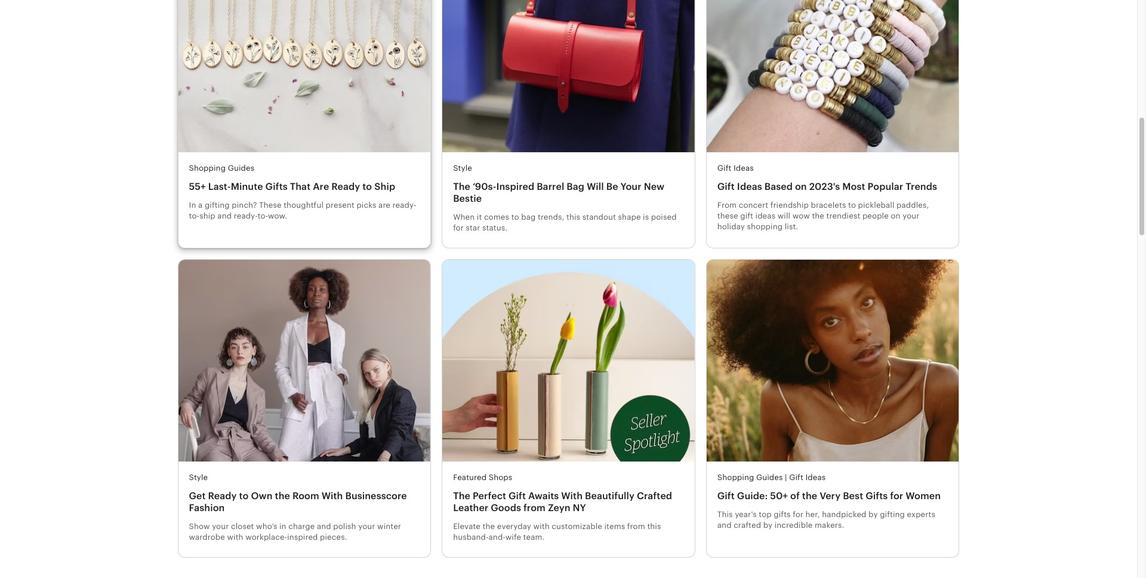 Task type: describe. For each thing, give the bounding box(es) containing it.
elevate the everyday with customizable items from this husband-and-wife team.
[[453, 522, 661, 542]]

awaits
[[528, 490, 559, 502]]

wardrobe
[[189, 533, 225, 542]]

trendiest
[[827, 211, 861, 220]]

picks
[[357, 201, 377, 210]]

concert
[[739, 201, 769, 210]]

from concert friendship bracelets to pickleball paddles, these gift ideas will wow the trendiest people on your holiday shopping list.
[[718, 201, 929, 231]]

55+
[[189, 181, 206, 192]]

get ready to own the room with businesscore fashion link
[[189, 490, 420, 514]]

when
[[453, 213, 475, 221]]

of
[[791, 490, 800, 502]]

is
[[643, 213, 649, 221]]

1 vertical spatial shopping
[[718, 473, 754, 482]]

when it comes to bag trends, this standout shape is poised for star status.
[[453, 213, 677, 232]]

who's
[[256, 522, 277, 531]]

gift guide: 50+ of the very best gifts for women link
[[718, 490, 949, 502]]

get
[[189, 490, 206, 502]]

paddles,
[[897, 201, 929, 210]]

the right 'of'
[[802, 490, 818, 502]]

guide:
[[737, 490, 768, 502]]

2 to- from the left
[[258, 211, 268, 220]]

pinch?
[[232, 201, 257, 210]]

gift inside 'the perfect gift awaits with beautifully crafted leather goods from zeyn ny'
[[509, 490, 526, 502]]

gift ideas based on 2023's most popular trends link
[[718, 181, 949, 193]]

0 vertical spatial by
[[869, 510, 878, 519]]

1 horizontal spatial your
[[358, 522, 375, 531]]

standout
[[583, 213, 616, 221]]

this inside elevate the everyday with customizable items from this husband-and-wife team.
[[648, 522, 661, 531]]

be
[[607, 181, 618, 192]]

most
[[843, 181, 866, 192]]

ready inside get ready to own the room with businesscore fashion
[[208, 490, 237, 502]]

the perfect gift awaits with beautifully crafted leather goods from zeyn ny link
[[453, 490, 684, 514]]

and inside show your closet who's in charge and polish your winter wardrobe with workplace-inspired pieces.
[[317, 522, 331, 531]]

to inside when it comes to bag trends, this standout shape is poised for star status.
[[512, 213, 519, 221]]

based
[[765, 181, 793, 192]]

in
[[189, 201, 196, 210]]

1 to- from the left
[[189, 211, 200, 220]]

will
[[587, 181, 604, 192]]

0 vertical spatial gift ideas
[[718, 163, 754, 172]]

'90s-
[[473, 181, 496, 192]]

ship
[[200, 211, 215, 220]]

gifting inside in a gifting pinch? these thoughtful present picks are ready- to-ship and ready-to-wow.
[[205, 201, 230, 210]]

from
[[718, 201, 737, 210]]

gifts
[[774, 510, 791, 519]]

people
[[863, 211, 889, 220]]

leather
[[453, 502, 489, 514]]

the inside get ready to own the room with businesscore fashion
[[275, 490, 290, 502]]

new
[[644, 181, 665, 192]]

and inside in a gifting pinch? these thoughtful present picks are ready- to-ship and ready-to-wow.
[[218, 211, 232, 220]]

in a gifting pinch? these thoughtful present picks are ready- to-ship and ready-to-wow.
[[189, 201, 417, 220]]

everyday
[[497, 522, 531, 531]]

comes
[[484, 213, 509, 221]]

are
[[313, 181, 329, 192]]

2 vertical spatial ideas
[[806, 473, 826, 482]]

for inside this year's top gifts for her, handpicked by gifting experts and crafted by incredible makers.
[[793, 510, 804, 519]]

these
[[259, 201, 282, 210]]

ship
[[375, 181, 395, 192]]

perfect
[[473, 490, 506, 502]]

list.
[[785, 222, 799, 231]]

top
[[759, 510, 772, 519]]

the '90s-inspired barrel bag will be your new bestie link
[[453, 181, 684, 205]]

the inside from concert friendship bracelets to pickleball paddles, these gift ideas will wow the trendiest people on your holiday shopping list.
[[812, 211, 825, 220]]

bag
[[567, 181, 585, 192]]

crafted
[[734, 521, 761, 530]]

to inside get ready to own the room with businesscore fashion
[[239, 490, 249, 502]]

bag
[[521, 213, 536, 221]]

beautifully
[[585, 490, 635, 502]]

and-
[[489, 533, 506, 542]]

1 vertical spatial for
[[891, 490, 904, 502]]

present
[[326, 201, 355, 210]]

businesscore
[[345, 490, 407, 502]]

bracelets
[[811, 201, 846, 210]]

with inside get ready to own the room with businesscore fashion
[[322, 490, 343, 502]]

0 horizontal spatial your
[[212, 522, 229, 531]]

these
[[718, 211, 738, 220]]

your
[[621, 181, 642, 192]]

makers.
[[815, 521, 845, 530]]

0 vertical spatial ideas
[[734, 163, 754, 172]]

this
[[718, 510, 733, 519]]

with inside 'the perfect gift awaits with beautifully crafted leather goods from zeyn ny'
[[562, 490, 583, 502]]

featured shops
[[453, 473, 513, 482]]

1 horizontal spatial shopping guides
[[718, 473, 783, 482]]

that
[[290, 181, 311, 192]]

gift guide: 50+ of the very best gifts for women
[[718, 490, 941, 502]]

gifts inside gift guide: 50+ of the very best gifts for women link
[[866, 490, 888, 502]]

friendship
[[771, 201, 809, 210]]

trends
[[906, 181, 938, 192]]

0 vertical spatial guides
[[228, 163, 254, 172]]

the inside elevate the everyday with customizable items from this husband-and-wife team.
[[483, 522, 495, 531]]

popular
[[868, 181, 904, 192]]

minute
[[231, 181, 263, 192]]

show your closet who's in charge and polish your winter wardrobe with workplace-inspired pieces.
[[189, 522, 401, 542]]

0 horizontal spatial shopping guides
[[189, 163, 254, 172]]

year's
[[735, 510, 757, 519]]

from inside elevate the everyday with customizable items from this husband-and-wife team.
[[628, 522, 645, 531]]

gifts inside 55+ last-minute gifts that are ready to ship link
[[265, 181, 288, 192]]

star
[[466, 223, 480, 232]]

for inside when it comes to bag trends, this standout shape is poised for star status.
[[453, 223, 464, 232]]

holiday
[[718, 222, 745, 231]]

wow
[[793, 211, 810, 220]]



Task type: locate. For each thing, give the bounding box(es) containing it.
0 vertical spatial ready
[[332, 181, 360, 192]]

1 horizontal spatial from
[[628, 522, 645, 531]]

gifts right the best
[[866, 490, 888, 502]]

1 vertical spatial gifts
[[866, 490, 888, 502]]

0 vertical spatial from
[[524, 502, 546, 514]]

shopping up 55+
[[189, 163, 226, 172]]

0 vertical spatial style
[[453, 163, 472, 172]]

1 with from the left
[[322, 490, 343, 502]]

0 horizontal spatial gifting
[[205, 201, 230, 210]]

to- down in
[[189, 211, 200, 220]]

1 horizontal spatial gifts
[[866, 490, 888, 502]]

ready up fashion
[[208, 490, 237, 502]]

by down top
[[764, 521, 773, 530]]

guides
[[228, 163, 254, 172], [757, 473, 783, 482]]

and down this
[[718, 521, 732, 530]]

shopping guides up last-
[[189, 163, 254, 172]]

trends,
[[538, 213, 565, 221]]

shopping
[[747, 222, 783, 231]]

gifts
[[265, 181, 288, 192], [866, 490, 888, 502]]

gift ideas up 'of'
[[790, 473, 826, 482]]

polish
[[333, 522, 356, 531]]

for down when
[[453, 223, 464, 232]]

for up incredible
[[793, 510, 804, 519]]

thoughtful
[[284, 201, 324, 210]]

2 horizontal spatial and
[[718, 521, 732, 530]]

her,
[[806, 510, 820, 519]]

0 vertical spatial shopping guides
[[189, 163, 254, 172]]

last-
[[208, 181, 231, 192]]

status.
[[482, 223, 508, 232]]

style for get
[[189, 473, 208, 482]]

0 horizontal spatial gifts
[[265, 181, 288, 192]]

from inside 'the perfect gift awaits with beautifully crafted leather goods from zeyn ny'
[[524, 502, 546, 514]]

on right the people
[[891, 211, 901, 220]]

ready up the present
[[332, 181, 360, 192]]

fashion
[[189, 502, 225, 514]]

gifts up these
[[265, 181, 288, 192]]

1 horizontal spatial style
[[453, 163, 472, 172]]

55+ last-minute gifts that are ready to ship link
[[189, 181, 420, 193]]

best
[[843, 490, 864, 502]]

for
[[453, 223, 464, 232], [891, 490, 904, 502], [793, 510, 804, 519]]

your up wardrobe
[[212, 522, 229, 531]]

1 horizontal spatial gift ideas
[[790, 473, 826, 482]]

1 vertical spatial shopping guides
[[718, 473, 783, 482]]

1 vertical spatial ready-
[[234, 211, 258, 220]]

the
[[453, 181, 471, 192], [453, 490, 471, 502]]

with up ny on the bottom of the page
[[562, 490, 583, 502]]

your down paddles,
[[903, 211, 920, 220]]

crafted
[[637, 490, 672, 502]]

ready- down pinch?
[[234, 211, 258, 220]]

style up get
[[189, 473, 208, 482]]

0 horizontal spatial shopping
[[189, 163, 226, 172]]

experts
[[907, 510, 936, 519]]

style for the
[[453, 163, 472, 172]]

guides up the 50+
[[757, 473, 783, 482]]

1 horizontal spatial this
[[648, 522, 661, 531]]

to inside from concert friendship bracelets to pickleball paddles, these gift ideas will wow the trendiest people on your holiday shopping list.
[[849, 201, 856, 210]]

very
[[820, 490, 841, 502]]

to left ship
[[363, 181, 372, 192]]

the
[[812, 211, 825, 220], [275, 490, 290, 502], [802, 490, 818, 502], [483, 522, 495, 531]]

the up the bestie
[[453, 181, 471, 192]]

shopping guides up guide: on the right bottom of the page
[[718, 473, 783, 482]]

and up pieces.
[[317, 522, 331, 531]]

1 vertical spatial guides
[[757, 473, 783, 482]]

2 the from the top
[[453, 490, 471, 502]]

1 horizontal spatial for
[[793, 510, 804, 519]]

2 vertical spatial for
[[793, 510, 804, 519]]

team.
[[523, 533, 545, 542]]

are
[[379, 201, 391, 210]]

gift
[[718, 163, 732, 172], [718, 181, 735, 192], [790, 473, 804, 482], [509, 490, 526, 502], [718, 490, 735, 502]]

2 horizontal spatial for
[[891, 490, 904, 502]]

this right trends,
[[567, 213, 581, 221]]

on inside from concert friendship bracelets to pickleball paddles, these gift ideas will wow the trendiest people on your holiday shopping list.
[[891, 211, 901, 220]]

0 horizontal spatial on
[[795, 181, 807, 192]]

handpicked
[[822, 510, 867, 519]]

0 horizontal spatial gift ideas
[[718, 163, 754, 172]]

1 horizontal spatial shopping
[[718, 473, 754, 482]]

customizable
[[552, 522, 602, 531]]

1 vertical spatial gift ideas
[[790, 473, 826, 482]]

1 vertical spatial from
[[628, 522, 645, 531]]

and right ship
[[218, 211, 232, 220]]

poised
[[651, 213, 677, 221]]

your
[[903, 211, 920, 220], [212, 522, 229, 531], [358, 522, 375, 531]]

1 horizontal spatial guides
[[757, 473, 783, 482]]

1 vertical spatial with
[[227, 533, 243, 542]]

shopping guides
[[189, 163, 254, 172], [718, 473, 783, 482]]

0 vertical spatial shopping
[[189, 163, 226, 172]]

1 horizontal spatial with
[[534, 522, 550, 531]]

by
[[869, 510, 878, 519], [764, 521, 773, 530]]

1 vertical spatial by
[[764, 521, 773, 530]]

the perfect gift awaits with beautifully crafted leather goods from zeyn ny
[[453, 490, 672, 514]]

1 horizontal spatial to-
[[258, 211, 268, 220]]

0 vertical spatial on
[[795, 181, 807, 192]]

will
[[778, 211, 791, 220]]

pieces.
[[320, 533, 347, 542]]

ideas
[[756, 211, 776, 220]]

50+
[[770, 490, 788, 502]]

gifting inside this year's top gifts for her, handpicked by gifting experts and crafted by incredible makers.
[[880, 510, 905, 519]]

0 horizontal spatial guides
[[228, 163, 254, 172]]

2 with from the left
[[562, 490, 583, 502]]

your right polish in the left of the page
[[358, 522, 375, 531]]

inspired
[[287, 533, 318, 542]]

winter
[[377, 522, 401, 531]]

to- down these
[[258, 211, 268, 220]]

your inside from concert friendship bracelets to pickleball paddles, these gift ideas will wow the trendiest people on your holiday shopping list.
[[903, 211, 920, 220]]

this inside when it comes to bag trends, this standout shape is poised for star status.
[[567, 213, 581, 221]]

1 horizontal spatial and
[[317, 522, 331, 531]]

with inside show your closet who's in charge and polish your winter wardrobe with workplace-inspired pieces.
[[227, 533, 243, 542]]

with inside elevate the everyday with customizable items from this husband-and-wife team.
[[534, 522, 550, 531]]

0 horizontal spatial ready-
[[234, 211, 258, 220]]

0 horizontal spatial from
[[524, 502, 546, 514]]

by right handpicked
[[869, 510, 878, 519]]

shops
[[489, 473, 513, 482]]

from right items
[[628, 522, 645, 531]]

1 horizontal spatial ready
[[332, 181, 360, 192]]

0 vertical spatial the
[[453, 181, 471, 192]]

1 horizontal spatial gifting
[[880, 510, 905, 519]]

2 horizontal spatial your
[[903, 211, 920, 220]]

0 horizontal spatial with
[[227, 533, 243, 542]]

charge
[[289, 522, 315, 531]]

ready
[[332, 181, 360, 192], [208, 490, 237, 502]]

from down awaits
[[524, 502, 546, 514]]

0 horizontal spatial this
[[567, 213, 581, 221]]

0 vertical spatial gifting
[[205, 201, 230, 210]]

0 horizontal spatial to-
[[189, 211, 200, 220]]

1 vertical spatial this
[[648, 522, 661, 531]]

on up friendship
[[795, 181, 807, 192]]

0 horizontal spatial and
[[218, 211, 232, 220]]

the down "bracelets"
[[812, 211, 825, 220]]

with down closet
[[227, 533, 243, 542]]

husband-
[[453, 533, 489, 542]]

shopping
[[189, 163, 226, 172], [718, 473, 754, 482]]

a
[[198, 201, 203, 210]]

shape
[[618, 213, 641, 221]]

ideas
[[734, 163, 754, 172], [737, 181, 762, 192], [806, 473, 826, 482]]

to left bag
[[512, 213, 519, 221]]

1 horizontal spatial on
[[891, 211, 901, 220]]

with right room
[[322, 490, 343, 502]]

for left 'women'
[[891, 490, 904, 502]]

1 horizontal spatial with
[[562, 490, 583, 502]]

to up trendiest
[[849, 201, 856, 210]]

shopping up guide: on the right bottom of the page
[[718, 473, 754, 482]]

wife
[[506, 533, 521, 542]]

the '90s-inspired barrel bag will be your new bestie
[[453, 181, 665, 204]]

0 horizontal spatial for
[[453, 223, 464, 232]]

style
[[453, 163, 472, 172], [189, 473, 208, 482]]

items
[[605, 522, 625, 531]]

the inside 'the perfect gift awaits with beautifully crafted leather goods from zeyn ny'
[[453, 490, 471, 502]]

0 vertical spatial gifts
[[265, 181, 288, 192]]

incredible
[[775, 521, 813, 530]]

pickleball
[[858, 201, 895, 210]]

0 horizontal spatial ready
[[208, 490, 237, 502]]

gift ideas based on 2023's most popular trends
[[718, 181, 938, 192]]

0 horizontal spatial style
[[189, 473, 208, 482]]

1 vertical spatial gifting
[[880, 510, 905, 519]]

the right own
[[275, 490, 290, 502]]

1 vertical spatial ready
[[208, 490, 237, 502]]

1 vertical spatial the
[[453, 490, 471, 502]]

1 vertical spatial ideas
[[737, 181, 762, 192]]

ready-
[[393, 201, 417, 210], [234, 211, 258, 220]]

0 horizontal spatial by
[[764, 521, 773, 530]]

this down crafted
[[648, 522, 661, 531]]

with up team.
[[534, 522, 550, 531]]

gift ideas
[[718, 163, 754, 172], [790, 473, 826, 482]]

0 vertical spatial this
[[567, 213, 581, 221]]

the up and- at the bottom left
[[483, 522, 495, 531]]

to left own
[[239, 490, 249, 502]]

0 vertical spatial ready-
[[393, 201, 417, 210]]

1 vertical spatial style
[[189, 473, 208, 482]]

gift
[[741, 211, 754, 220]]

ready- right "are" on the left top of page
[[393, 201, 417, 210]]

in
[[279, 522, 286, 531]]

closet
[[231, 522, 254, 531]]

own
[[251, 490, 273, 502]]

0 vertical spatial with
[[534, 522, 550, 531]]

inspired
[[496, 181, 535, 192]]

gift ideas up from
[[718, 163, 754, 172]]

from
[[524, 502, 546, 514], [628, 522, 645, 531]]

1 horizontal spatial ready-
[[393, 201, 417, 210]]

0 horizontal spatial with
[[322, 490, 343, 502]]

the up leather
[[453, 490, 471, 502]]

room
[[293, 490, 319, 502]]

featured
[[453, 473, 487, 482]]

the for the perfect gift awaits with beautifully crafted leather goods from zeyn ny
[[453, 490, 471, 502]]

this year's top gifts for her, handpicked by gifting experts and crafted by incredible makers.
[[718, 510, 936, 530]]

style up the bestie
[[453, 163, 472, 172]]

1 the from the top
[[453, 181, 471, 192]]

gifting up ship
[[205, 201, 230, 210]]

the for the '90s-inspired barrel bag will be your new bestie
[[453, 181, 471, 192]]

wow.
[[268, 211, 287, 220]]

get ready to own the room with businesscore fashion
[[189, 490, 407, 514]]

1 horizontal spatial by
[[869, 510, 878, 519]]

and inside this year's top gifts for her, handpicked by gifting experts and crafted by incredible makers.
[[718, 521, 732, 530]]

women
[[906, 490, 941, 502]]

workplace-
[[246, 533, 287, 542]]

2023's
[[810, 181, 840, 192]]

the inside the '90s-inspired barrel bag will be your new bestie
[[453, 181, 471, 192]]

0 vertical spatial for
[[453, 223, 464, 232]]

with
[[322, 490, 343, 502], [562, 490, 583, 502]]

1 vertical spatial on
[[891, 211, 901, 220]]

ny
[[573, 502, 586, 514]]

gifting left the experts
[[880, 510, 905, 519]]

it
[[477, 213, 482, 221]]

guides up minute
[[228, 163, 254, 172]]



Task type: vqa. For each thing, say whether or not it's contained in the screenshot.


